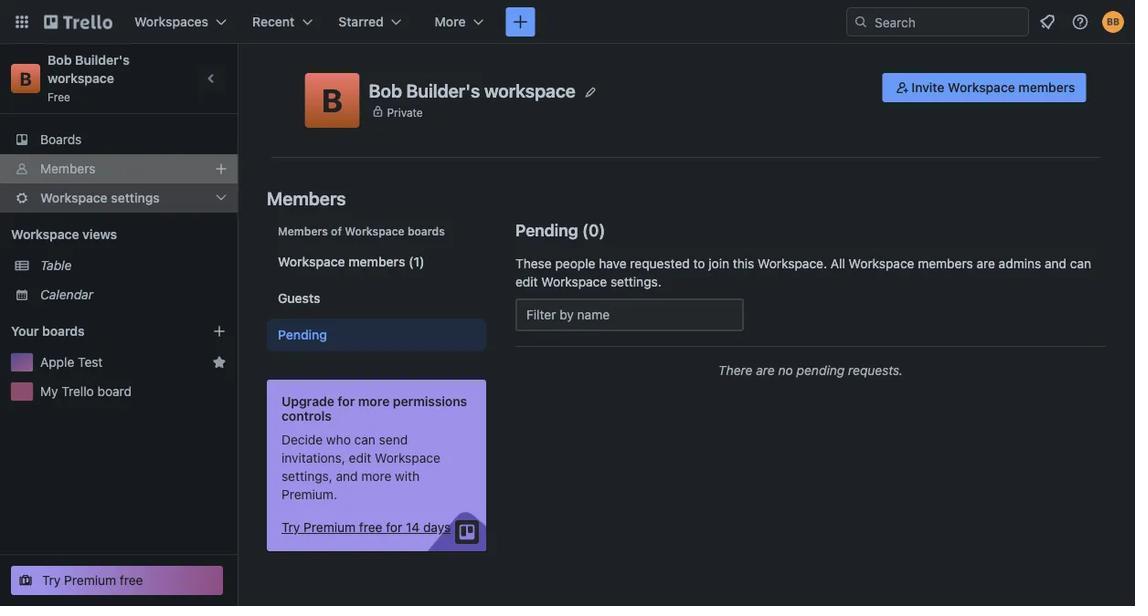 Task type: describe. For each thing, give the bounding box(es) containing it.
requests.
[[848, 363, 903, 378]]

premium for try premium free
[[64, 574, 116, 589]]

invite workspace members button
[[882, 73, 1086, 102]]

for inside upgrade for more permissions controls decide who can send invitations, edit workspace settings, and more with premium.
[[338, 394, 355, 409]]

b for b button
[[322, 81, 343, 119]]

trello
[[62, 384, 94, 399]]

have
[[599, 256, 627, 271]]

search image
[[854, 15, 868, 29]]

days
[[423, 521, 451, 536]]

your boards
[[11, 324, 85, 339]]

settings.
[[611, 275, 662, 290]]

workspace views
[[11, 227, 117, 242]]

invitations,
[[282, 451, 345, 466]]

members link
[[0, 154, 238, 184]]

send
[[379, 433, 408, 448]]

my trello board link
[[40, 383, 227, 401]]

this
[[733, 256, 754, 271]]

workspace.
[[758, 256, 827, 271]]

settings,
[[282, 469, 333, 484]]

create board or workspace image
[[511, 13, 530, 31]]

your boards with 2 items element
[[11, 321, 185, 343]]

bob builder's workspace free
[[48, 53, 133, 103]]

workspace for bob builder's workspace free
[[48, 71, 114, 86]]

people
[[555, 256, 595, 271]]

controls
[[282, 409, 332, 424]]

edit inside these people have requested to join this workspace. all workspace members are admins and can edit workspace settings.
[[516, 275, 538, 290]]

these
[[516, 256, 552, 271]]

and for admins
[[1045, 256, 1067, 271]]

admins
[[999, 256, 1041, 271]]

workspace right the of
[[345, 225, 405, 238]]

requested
[[630, 256, 690, 271]]

of
[[331, 225, 342, 238]]

bob builder (bobbuilder40) image
[[1102, 11, 1124, 33]]

can inside these people have requested to join this workspace. all workspace members are admins and can edit workspace settings.
[[1070, 256, 1092, 271]]

)
[[599, 220, 605, 240]]

b button
[[305, 73, 360, 128]]

b for b link
[[20, 68, 32, 89]]

workspace inside 'popup button'
[[40, 191, 108, 206]]

workspace up table
[[11, 227, 79, 242]]

Filter by name text field
[[516, 299, 744, 332]]

starred icon image
[[212, 356, 227, 370]]

upgrade
[[282, 394, 334, 409]]

try for try premium free
[[42, 574, 61, 589]]

upgrade for more permissions controls decide who can send invitations, edit workspace settings, and more with premium.
[[282, 394, 467, 503]]

try premium free for 14 days button
[[282, 519, 451, 537]]

1 vertical spatial more
[[361, 469, 392, 484]]

0 vertical spatial more
[[358, 394, 390, 409]]

invite workspace members
[[912, 80, 1075, 95]]

recent
[[252, 14, 295, 29]]

boards
[[40, 132, 82, 147]]

table
[[40, 258, 72, 273]]

test
[[78, 355, 103, 370]]

private
[[387, 106, 423, 119]]

workspace up guests
[[278, 255, 345, 270]]

guests
[[278, 291, 320, 306]]

try premium free button
[[11, 567, 223, 596]]

bob for bob builder's workspace free
[[48, 53, 72, 68]]

bob builder's workspace link
[[48, 53, 133, 86]]

workspace settings
[[40, 191, 160, 206]]

pending link
[[267, 319, 486, 352]]

workspace settings button
[[0, 184, 238, 213]]

to
[[693, 256, 705, 271]]

starred
[[338, 14, 384, 29]]

there
[[718, 363, 753, 378]]

workspace inside upgrade for more permissions controls decide who can send invitations, edit workspace settings, and more with premium.
[[375, 451, 440, 466]]

for inside button
[[386, 521, 402, 536]]

bob for bob builder's workspace
[[369, 80, 402, 101]]

workspaces
[[134, 14, 208, 29]]

workspace inside button
[[948, 80, 1015, 95]]

1 vertical spatial pending
[[278, 328, 327, 343]]

members inside button
[[1019, 80, 1075, 95]]



Task type: locate. For each thing, give the bounding box(es) containing it.
apple test link
[[40, 354, 205, 372]]

are inside these people have requested to join this workspace. all workspace members are admins and can edit workspace settings.
[[977, 256, 995, 271]]

try for try premium free for 14 days
[[282, 521, 300, 536]]

builder's for bob builder's workspace free
[[75, 53, 130, 68]]

sm image
[[893, 79, 912, 97]]

members down members of workspace boards
[[349, 255, 405, 270]]

1 horizontal spatial workspace
[[484, 80, 576, 101]]

1 horizontal spatial pending
[[516, 220, 578, 240]]

more
[[435, 14, 466, 29]]

1 horizontal spatial bob
[[369, 80, 402, 101]]

workspace members
[[278, 255, 405, 270]]

edit
[[516, 275, 538, 290], [349, 451, 371, 466]]

more button
[[424, 7, 495, 37]]

pending
[[797, 363, 845, 378]]

0 notifications image
[[1037, 11, 1058, 33]]

board
[[97, 384, 132, 399]]

0 vertical spatial try
[[282, 521, 300, 536]]

all
[[831, 256, 845, 271]]

boards link
[[0, 125, 238, 154]]

b left the private
[[322, 81, 343, 119]]

edit inside upgrade for more permissions controls decide who can send invitations, edit workspace settings, and more with premium.
[[349, 451, 371, 466]]

calendar
[[40, 287, 93, 303]]

boards
[[408, 225, 445, 238], [42, 324, 85, 339]]

boards inside your boards with 2 items element
[[42, 324, 85, 339]]

can
[[1070, 256, 1092, 271], [354, 433, 376, 448]]

who
[[326, 433, 351, 448]]

free
[[359, 521, 383, 536], [120, 574, 143, 589]]

free for try premium free for 14 days
[[359, 521, 383, 536]]

are left no
[[756, 363, 775, 378]]

2 horizontal spatial members
[[1019, 80, 1075, 95]]

for right upgrade at the left bottom
[[338, 394, 355, 409]]

members inside members link
[[40, 161, 96, 176]]

0 horizontal spatial are
[[756, 363, 775, 378]]

permissions
[[393, 394, 467, 409]]

are left admins
[[977, 256, 995, 271]]

0 horizontal spatial premium
[[64, 574, 116, 589]]

( 0 )
[[582, 220, 605, 240]]

14
[[406, 521, 420, 536]]

0 horizontal spatial builder's
[[75, 53, 130, 68]]

my
[[40, 384, 58, 399]]

more up send
[[358, 394, 390, 409]]

and inside these people have requested to join this workspace. all workspace members are admins and can edit workspace settings.
[[1045, 256, 1067, 271]]

starred button
[[328, 7, 413, 37]]

premium for try premium free for 14 days
[[304, 521, 356, 536]]

primary element
[[0, 0, 1135, 44]]

members down boards
[[40, 161, 96, 176]]

1 horizontal spatial can
[[1070, 256, 1092, 271]]

builder's inside bob builder's workspace free
[[75, 53, 130, 68]]

0 horizontal spatial free
[[120, 574, 143, 589]]

bob up the private
[[369, 80, 402, 101]]

back to home image
[[44, 7, 112, 37]]

0 horizontal spatial members
[[349, 255, 405, 270]]

more left 'with'
[[361, 469, 392, 484]]

premium inside try premium free for 14 days button
[[304, 521, 356, 536]]

pending down guests
[[278, 328, 327, 343]]

0 horizontal spatial and
[[336, 469, 358, 484]]

can right admins
[[1070, 256, 1092, 271]]

b down switch to… icon
[[20, 68, 32, 89]]

b
[[20, 68, 32, 89], [322, 81, 343, 119]]

free
[[48, 90, 70, 103]]

0 horizontal spatial boards
[[42, 324, 85, 339]]

1 horizontal spatial members
[[918, 256, 973, 271]]

workspace up 'with'
[[375, 451, 440, 466]]

Search field
[[868, 8, 1028, 36]]

try premium free for 14 days
[[282, 521, 451, 536]]

1 horizontal spatial are
[[977, 256, 995, 271]]

for
[[338, 394, 355, 409], [386, 521, 402, 536]]

try
[[282, 521, 300, 536], [42, 574, 61, 589]]

and right admins
[[1045, 256, 1067, 271]]

b link
[[11, 64, 40, 93]]

edit down the these
[[516, 275, 538, 290]]

bob builder's workspace
[[369, 80, 576, 101]]

(1)
[[409, 255, 425, 270]]

1 horizontal spatial edit
[[516, 275, 538, 290]]

try premium free
[[42, 574, 143, 589]]

0 vertical spatial can
[[1070, 256, 1092, 271]]

members down 0 notifications image
[[1019, 80, 1075, 95]]

1 vertical spatial can
[[354, 433, 376, 448]]

your
[[11, 324, 39, 339]]

premium
[[304, 521, 356, 536], [64, 574, 116, 589]]

these people have requested to join this workspace. all workspace members are admins and can edit workspace settings.
[[516, 256, 1092, 290]]

workspace navigation collapse icon image
[[199, 66, 225, 91]]

workspace right invite
[[948, 80, 1015, 95]]

members
[[40, 161, 96, 176], [267, 187, 346, 209], [278, 225, 328, 238]]

join
[[709, 256, 729, 271]]

0 horizontal spatial workspace
[[48, 71, 114, 86]]

0 horizontal spatial can
[[354, 433, 376, 448]]

try inside try premium free for 14 days button
[[282, 521, 300, 536]]

bob inside bob builder's workspace free
[[48, 53, 72, 68]]

0 horizontal spatial pending
[[278, 328, 327, 343]]

workspace
[[948, 80, 1015, 95], [40, 191, 108, 206], [345, 225, 405, 238], [11, 227, 79, 242], [278, 255, 345, 270], [849, 256, 915, 271], [541, 275, 607, 290], [375, 451, 440, 466]]

with
[[395, 469, 420, 484]]

workspace inside bob builder's workspace free
[[48, 71, 114, 86]]

premium inside try premium free button
[[64, 574, 116, 589]]

can inside upgrade for more permissions controls decide who can send invitations, edit workspace settings, and more with premium.
[[354, 433, 376, 448]]

and
[[1045, 256, 1067, 271], [336, 469, 358, 484]]

workspace down people
[[541, 275, 607, 290]]

1 horizontal spatial try
[[282, 521, 300, 536]]

invite
[[912, 80, 945, 95]]

1 vertical spatial for
[[386, 521, 402, 536]]

apple test
[[40, 355, 103, 370]]

1 vertical spatial try
[[42, 574, 61, 589]]

0 vertical spatial are
[[977, 256, 995, 271]]

and inside upgrade for more permissions controls decide who can send invitations, edit workspace settings, and more with premium.
[[336, 469, 358, 484]]

no
[[778, 363, 793, 378]]

1 vertical spatial boards
[[42, 324, 85, 339]]

2 vertical spatial members
[[278, 225, 328, 238]]

more
[[358, 394, 390, 409], [361, 469, 392, 484]]

0 vertical spatial free
[[359, 521, 383, 536]]

members of workspace boards
[[278, 225, 445, 238]]

1 vertical spatial members
[[267, 187, 346, 209]]

1 vertical spatial are
[[756, 363, 775, 378]]

1 vertical spatial edit
[[349, 451, 371, 466]]

edit down who
[[349, 451, 371, 466]]

pending up the these
[[516, 220, 578, 240]]

builder's
[[75, 53, 130, 68], [406, 80, 480, 101]]

1 vertical spatial and
[[336, 469, 358, 484]]

1 horizontal spatial builder's
[[406, 80, 480, 101]]

calendar link
[[40, 286, 227, 304]]

1 vertical spatial builder's
[[406, 80, 480, 101]]

1 horizontal spatial premium
[[304, 521, 356, 536]]

0 vertical spatial bob
[[48, 53, 72, 68]]

and for settings,
[[336, 469, 358, 484]]

workspace
[[48, 71, 114, 86], [484, 80, 576, 101]]

and down who
[[336, 469, 358, 484]]

0 vertical spatial boards
[[408, 225, 445, 238]]

for left 14
[[386, 521, 402, 536]]

workspace up workspace views
[[40, 191, 108, 206]]

0 horizontal spatial edit
[[349, 451, 371, 466]]

workspace up free
[[48, 71, 114, 86]]

bob up free
[[48, 53, 72, 68]]

1 horizontal spatial and
[[1045, 256, 1067, 271]]

are
[[977, 256, 995, 271], [756, 363, 775, 378]]

0 vertical spatial pending
[[516, 220, 578, 240]]

1 horizontal spatial boards
[[408, 225, 445, 238]]

apple
[[40, 355, 74, 370]]

views
[[82, 227, 117, 242]]

guests link
[[267, 282, 486, 315]]

decide
[[282, 433, 323, 448]]

members
[[1019, 80, 1075, 95], [349, 255, 405, 270], [918, 256, 973, 271]]

workspace down create board or workspace icon
[[484, 80, 576, 101]]

0 horizontal spatial try
[[42, 574, 61, 589]]

members up the of
[[267, 187, 346, 209]]

1 horizontal spatial b
[[322, 81, 343, 119]]

boards up (1) at the top left of the page
[[408, 225, 445, 238]]

can right who
[[354, 433, 376, 448]]

1 horizontal spatial for
[[386, 521, 402, 536]]

my trello board
[[40, 384, 132, 399]]

1 vertical spatial bob
[[369, 80, 402, 101]]

0 vertical spatial edit
[[516, 275, 538, 290]]

members inside these people have requested to join this workspace. all workspace members are admins and can edit workspace settings.
[[918, 256, 973, 271]]

try inside try premium free button
[[42, 574, 61, 589]]

free for try premium free
[[120, 574, 143, 589]]

workspace right all
[[849, 256, 915, 271]]

builder's for bob builder's workspace
[[406, 80, 480, 101]]

settings
[[111, 191, 160, 206]]

pending
[[516, 220, 578, 240], [278, 328, 327, 343]]

0 vertical spatial builder's
[[75, 53, 130, 68]]

0 horizontal spatial bob
[[48, 53, 72, 68]]

builder's up the private
[[406, 80, 480, 101]]

workspace for bob builder's workspace
[[484, 80, 576, 101]]

0 vertical spatial premium
[[304, 521, 356, 536]]

0 vertical spatial members
[[40, 161, 96, 176]]

b inside button
[[322, 81, 343, 119]]

1 vertical spatial free
[[120, 574, 143, 589]]

1 vertical spatial premium
[[64, 574, 116, 589]]

premium.
[[282, 488, 337, 503]]

boards up apple
[[42, 324, 85, 339]]

0 vertical spatial for
[[338, 394, 355, 409]]

1 horizontal spatial free
[[359, 521, 383, 536]]

members left admins
[[918, 256, 973, 271]]

0
[[589, 220, 599, 240]]

members left the of
[[278, 225, 328, 238]]

recent button
[[241, 7, 324, 37]]

there are no pending requests.
[[718, 363, 903, 378]]

0 horizontal spatial for
[[338, 394, 355, 409]]

open information menu image
[[1071, 13, 1090, 31]]

workspaces button
[[123, 7, 238, 37]]

switch to… image
[[13, 13, 31, 31]]

0 vertical spatial and
[[1045, 256, 1067, 271]]

builder's down back to home image
[[75, 53, 130, 68]]

0 horizontal spatial b
[[20, 68, 32, 89]]

(
[[582, 220, 589, 240]]

table link
[[40, 257, 227, 275]]

add board image
[[212, 324, 227, 339]]

bob
[[48, 53, 72, 68], [369, 80, 402, 101]]



Task type: vqa. For each thing, say whether or not it's contained in the screenshot.
the right You
no



